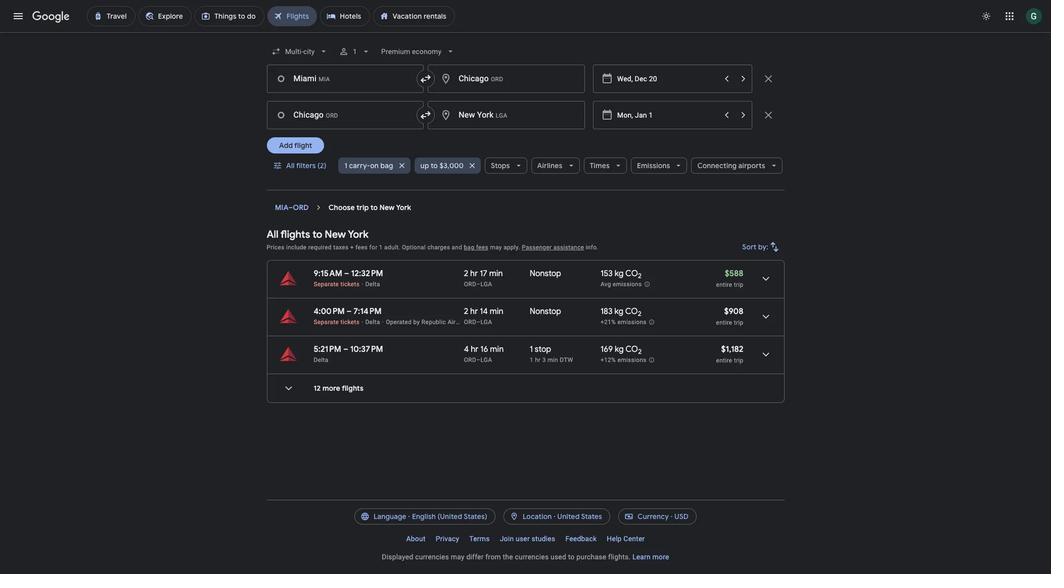 Task type: describe. For each thing, give the bounding box(es) containing it.
emissions for 169
[[618, 357, 647, 364]]

2 inside 2 hr 17 min ord – lga
[[464, 269, 468, 279]]

183 kg co 2
[[601, 307, 642, 319]]

0 horizontal spatial may
[[451, 554, 465, 562]]

remove flight from chicago to new york on mon, jan 1 image
[[762, 109, 774, 121]]

1182 US dollars text field
[[721, 345, 744, 355]]

bag inside all flights to new york main content
[[464, 244, 475, 251]]

$588
[[725, 269, 744, 279]]

remove flight from miami to chicago on wed, dec 20 image
[[762, 73, 774, 85]]

dtw
[[560, 357, 573, 364]]

trip for 153
[[734, 282, 744, 289]]

flights.
[[608, 554, 631, 562]]

(united
[[438, 513, 462, 522]]

optional
[[402, 244, 426, 251]]

apply.
[[504, 244, 520, 251]]

on
[[370, 161, 379, 170]]

co for 183
[[625, 307, 638, 317]]

$1,182 entire trip
[[716, 345, 744, 365]]

ord for 10:37 pm
[[464, 357, 476, 364]]

up to $3,000
[[421, 161, 464, 170]]

hr for 16
[[471, 345, 479, 355]]

– up all flights to new york
[[288, 203, 293, 212]]

help
[[607, 535, 622, 544]]

1 for 1
[[353, 48, 357, 56]]

separate tickets for 9:15 am
[[314, 281, 360, 288]]

(2)
[[317, 161, 326, 170]]

connecting airports button
[[691, 154, 783, 178]]

2 fees from the left
[[476, 244, 488, 251]]

republic
[[422, 319, 446, 326]]

united states
[[558, 513, 602, 522]]

tickets for 7:14 pm
[[341, 319, 360, 326]]

united
[[558, 513, 580, 522]]

12:32 pm
[[351, 269, 383, 279]]

ord right mia
[[293, 203, 308, 212]]

all filters (2) button
[[267, 154, 334, 178]]

mia
[[275, 203, 288, 212]]

4:00 pm – 7:14 pm
[[314, 307, 382, 317]]

2 dl from the left
[[515, 319, 523, 326]]

shuttle
[[524, 319, 544, 326]]

stops
[[491, 161, 510, 170]]

states)
[[464, 513, 487, 522]]

1 stop flight. element
[[530, 345, 551, 356]]

min for 4 hr 16 min
[[490, 345, 504, 355]]

for
[[369, 244, 377, 251]]

delta for 12:32 pm
[[365, 281, 380, 288]]

– left 7:14 pm
[[347, 307, 352, 317]]

emissions for 183
[[618, 319, 647, 326]]

usd
[[675, 513, 689, 522]]

terms link
[[464, 531, 495, 548]]

1 for 1 stop 1 hr 3 min dtw
[[530, 345, 533, 355]]

– inside 5:21 pm – 10:37 pm delta
[[343, 345, 348, 355]]

leaves o'hare international airport at 5:21 pm on monday, january 1 and arrives at laguardia airport at 10:37 pm on monday, january 1. element
[[314, 345, 383, 355]]

passenger assistance button
[[522, 244, 584, 251]]

all for all filters (2)
[[286, 161, 294, 170]]

new for flights
[[325, 229, 346, 241]]

total duration 2 hr 17 min. element
[[464, 269, 530, 281]]

17
[[480, 269, 487, 279]]

total duration 4 hr 16 min. element
[[464, 345, 530, 356]]

location
[[523, 513, 552, 522]]

trip for 183
[[734, 320, 744, 327]]

kg for 153
[[615, 269, 624, 279]]

taxes
[[333, 244, 349, 251]]

1 carry-on bag
[[344, 161, 393, 170]]

separate for 9:15 am
[[314, 281, 339, 288]]

help center link
[[602, 531, 650, 548]]

12 more flights image
[[276, 377, 301, 401]]

add flight
[[279, 141, 312, 150]]

all for all flights to new york
[[267, 229, 279, 241]]

to right "used"
[[568, 554, 575, 562]]

choose trip to new york
[[329, 203, 411, 212]]

currency
[[638, 513, 669, 522]]

airports
[[739, 161, 765, 170]]

+12% emissions
[[601, 357, 647, 364]]

nonstop flight. element for 2 hr 14 min
[[530, 307, 561, 319]]

+21% emissions
[[601, 319, 647, 326]]

learn more link
[[633, 554, 669, 562]]

charges
[[428, 244, 450, 251]]

ord for 7:14 pm
[[464, 319, 476, 326]]

hr inside "1 stop 1 hr 3 min dtw"
[[535, 357, 541, 364]]

1 carry-on bag button
[[338, 154, 410, 178]]

prices include required taxes + fees for 1 adult. optional charges and bag fees may apply. passenger assistance
[[267, 244, 584, 251]]

connecting airports
[[698, 161, 765, 170]]

entire for $588
[[716, 282, 732, 289]]

add flight button
[[267, 138, 324, 154]]

english (united states)
[[412, 513, 487, 522]]

169 kg co 2
[[601, 345, 642, 357]]

flight details. leaves o'hare international airport at 9:15 am on monday, january 1 and arrives at laguardia airport at 12:32 pm on monday, january 1. image
[[754, 267, 778, 291]]

to right choose
[[371, 203, 378, 212]]

2 hr 17 min ord – lga
[[464, 269, 503, 288]]

times button
[[584, 154, 627, 178]]

english
[[412, 513, 436, 522]]

co for 169
[[626, 345, 638, 355]]

nonstop for 2 hr 14 min
[[530, 307, 561, 317]]

required
[[308, 244, 332, 251]]

$588 entire trip
[[716, 269, 744, 289]]

connection-
[[481, 319, 515, 326]]

states
[[581, 513, 602, 522]]

connecting
[[698, 161, 737, 170]]

by:
[[758, 243, 768, 252]]

1 stop 1 hr 3 min dtw
[[530, 345, 573, 364]]

include
[[286, 244, 307, 251]]

learn
[[633, 554, 651, 562]]

bag fees button
[[464, 244, 488, 251]]

swap origin and destination. image for departure text box
[[420, 109, 432, 121]]

sort by: button
[[738, 235, 785, 259]]

– inside 2 hr 14 min ord – lga
[[476, 319, 481, 326]]

main menu image
[[12, 10, 24, 22]]

3
[[542, 357, 546, 364]]

hr for 14
[[470, 307, 478, 317]]

– inside 2 hr 17 min ord – lga
[[476, 281, 481, 288]]

join
[[500, 535, 514, 544]]

operated
[[386, 319, 412, 326]]

language
[[374, 513, 406, 522]]

Arrival time: 10:37 PM. text field
[[350, 345, 383, 355]]

0 vertical spatial flights
[[281, 229, 310, 241]]

change appearance image
[[974, 4, 999, 28]]

about link
[[401, 531, 431, 548]]

prices
[[267, 244, 285, 251]]

169
[[601, 345, 613, 355]]

airlines button
[[531, 154, 580, 178]]

entire for $908
[[716, 320, 732, 327]]

min inside "1 stop 1 hr 3 min dtw"
[[548, 357, 558, 364]]

airlines
[[537, 161, 563, 170]]

feedback
[[566, 535, 597, 544]]



Task type: vqa. For each thing, say whether or not it's contained in the screenshot.
+
yes



Task type: locate. For each thing, give the bounding box(es) containing it.
2 separate tickets from the top
[[314, 319, 360, 326]]

nonstop down passenger assistance button
[[530, 269, 561, 279]]

0 vertical spatial entire
[[716, 282, 732, 289]]

2 entire from the top
[[716, 320, 732, 327]]

privacy link
[[431, 531, 464, 548]]

sort
[[742, 243, 756, 252]]

more right 12 on the bottom left of the page
[[323, 384, 340, 393]]

co inside the 153 kg co 2
[[625, 269, 638, 279]]

0 vertical spatial may
[[490, 244, 502, 251]]

None search field
[[267, 39, 785, 191]]

– right departure time: 9:15 am. text field
[[344, 269, 349, 279]]

carry-
[[349, 161, 370, 170]]

0 horizontal spatial bag
[[380, 161, 393, 170]]

nonstop for 2 hr 17 min
[[530, 269, 561, 279]]

Departure text field
[[617, 102, 718, 129]]

0 vertical spatial separate tickets
[[314, 281, 360, 288]]

2 vertical spatial delta
[[314, 357, 328, 364]]

min inside 2 hr 17 min ord – lga
[[489, 269, 503, 279]]

nonstop
[[530, 269, 561, 279], [530, 307, 561, 317]]

1 vertical spatial separate tickets
[[314, 319, 360, 326]]

None text field
[[267, 65, 424, 93], [428, 65, 585, 93], [267, 101, 424, 129], [267, 65, 424, 93], [428, 65, 585, 93], [267, 101, 424, 129]]

new up taxes
[[325, 229, 346, 241]]

2 vertical spatial kg
[[615, 345, 624, 355]]

co up the avg emissions
[[625, 269, 638, 279]]

lga inside 2 hr 14 min ord – lga
[[481, 319, 492, 326]]

york up +
[[348, 229, 369, 241]]

min up connection-
[[490, 307, 503, 317]]

more inside all flights to new york main content
[[323, 384, 340, 393]]

york up optional
[[396, 203, 411, 212]]

fees right and
[[476, 244, 488, 251]]

0 vertical spatial kg
[[615, 269, 624, 279]]

kg inside 169 kg co 2
[[615, 345, 624, 355]]

4 hr 16 min ord – lga
[[464, 345, 504, 364]]

2 left 17 on the top
[[464, 269, 468, 279]]

hr left the 14
[[470, 307, 478, 317]]

– down the 14
[[476, 319, 481, 326]]

co
[[625, 269, 638, 279], [625, 307, 638, 317], [626, 345, 638, 355]]

1 swap origin and destination. image from the top
[[420, 73, 432, 85]]

2 for 2 hr 14 min
[[638, 310, 642, 319]]

$3,000
[[440, 161, 464, 170]]

0 vertical spatial bag
[[380, 161, 393, 170]]

co for 153
[[625, 269, 638, 279]]

1 vertical spatial more
[[653, 554, 669, 562]]

0 horizontal spatial york
[[348, 229, 369, 241]]

1 vertical spatial kg
[[615, 307, 624, 317]]

nonstop flight. element for 2 hr 17 min
[[530, 269, 561, 281]]

1 horizontal spatial new
[[380, 203, 395, 212]]

1 horizontal spatial all
[[286, 161, 294, 170]]

separate
[[314, 281, 339, 288], [314, 319, 339, 326]]

Departure time: 5:21 PM. text field
[[314, 345, 341, 355]]

separate for 4:00 pm
[[314, 319, 339, 326]]

min right 16 at the bottom left of page
[[490, 345, 504, 355]]

displayed
[[382, 554, 413, 562]]

up to $3,000 button
[[414, 154, 481, 178]]

bag right and
[[464, 244, 475, 251]]

lga down 17 on the top
[[481, 281, 492, 288]]

1 inside 1 popup button
[[353, 48, 357, 56]]

emissions down 169 kg co 2
[[618, 357, 647, 364]]

hr for 17
[[470, 269, 478, 279]]

by
[[413, 319, 420, 326]]

1 horizontal spatial may
[[490, 244, 502, 251]]

all up prices
[[267, 229, 279, 241]]

1 inside 1 carry-on bag popup button
[[344, 161, 347, 170]]

lga inside 2 hr 17 min ord – lga
[[481, 281, 492, 288]]

entire inside "$588 entire trip"
[[716, 282, 732, 289]]

0 vertical spatial tickets
[[341, 281, 360, 288]]

1 vertical spatial nonstop flight. element
[[530, 307, 561, 319]]

1 nonstop from the top
[[530, 269, 561, 279]]

may left apply.
[[490, 244, 502, 251]]

1 vertical spatial nonstop
[[530, 307, 561, 317]]

1 horizontal spatial dl
[[515, 319, 523, 326]]

None field
[[267, 42, 333, 61], [377, 42, 460, 61], [267, 42, 333, 61], [377, 42, 460, 61]]

1 fees from the left
[[356, 244, 368, 251]]

2 up +21% emissions
[[638, 310, 642, 319]]

ord down '4'
[[464, 357, 476, 364]]

1 vertical spatial entire
[[716, 320, 732, 327]]

1 vertical spatial new
[[325, 229, 346, 241]]

york for all flights to new york
[[348, 229, 369, 241]]

may
[[490, 244, 502, 251], [451, 554, 465, 562]]

tickets down leaves o'hare international airport at 9:15 am on monday, january 1 and arrives at laguardia airport at 12:32 pm on monday, january 1. element
[[341, 281, 360, 288]]

emissions down 183 kg co 2
[[618, 319, 647, 326]]

1 vertical spatial emissions
[[618, 319, 647, 326]]

min right 3
[[548, 357, 558, 364]]

Arrival time: 7:14 PM. text field
[[354, 307, 382, 317]]

2 currencies from the left
[[515, 554, 549, 562]]

min for 2 hr 17 min
[[489, 269, 503, 279]]

help center
[[607, 535, 645, 544]]

center
[[624, 535, 645, 544]]

flight details. leaves o'hare international airport at 5:21 pm on monday, january 1 and arrives at laguardia airport at 10:37 pm on monday, january 1. image
[[754, 343, 778, 367]]

emissions
[[613, 281, 642, 288], [618, 319, 647, 326], [618, 357, 647, 364]]

new
[[380, 203, 395, 212], [325, 229, 346, 241]]

from
[[486, 554, 501, 562]]

0 vertical spatial new
[[380, 203, 395, 212]]

1 separate from the top
[[314, 281, 339, 288]]

1 vertical spatial lga
[[481, 319, 492, 326]]

+12%
[[601, 357, 616, 364]]

0 vertical spatial all
[[286, 161, 294, 170]]

– down 17 on the top
[[476, 281, 481, 288]]

kg up +21% emissions
[[615, 307, 624, 317]]

entire down $1,182
[[716, 357, 732, 365]]

Departure text field
[[617, 65, 718, 93]]

ord
[[293, 203, 308, 212], [464, 281, 476, 288], [464, 319, 476, 326], [464, 357, 476, 364]]

trip inside $1,182 entire trip
[[734, 357, 744, 365]]

may left the differ
[[451, 554, 465, 562]]

all flights to new york
[[267, 229, 369, 241]]

2 vertical spatial emissions
[[618, 357, 647, 364]]

airways-
[[448, 319, 472, 326]]

1 tickets from the top
[[341, 281, 360, 288]]

1 vertical spatial york
[[348, 229, 369, 241]]

 image
[[382, 319, 384, 326]]

0 horizontal spatial fees
[[356, 244, 368, 251]]

co up +21% emissions
[[625, 307, 638, 317]]

0 vertical spatial separate
[[314, 281, 339, 288]]

0 vertical spatial emissions
[[613, 281, 642, 288]]

co up +12% emissions
[[626, 345, 638, 355]]

adult.
[[384, 244, 400, 251]]

delta down 5:21 pm
[[314, 357, 328, 364]]

separate down 4:00 pm text field at the left bottom
[[314, 319, 339, 326]]

153 kg co 2
[[601, 269, 642, 281]]

– right 5:21 pm
[[343, 345, 348, 355]]

kg inside 183 kg co 2
[[615, 307, 624, 317]]

lga down 16 at the bottom left of page
[[481, 357, 492, 364]]

2 inside 2 hr 14 min ord – lga
[[464, 307, 468, 317]]

min
[[489, 269, 503, 279], [490, 307, 503, 317], [490, 345, 504, 355], [548, 357, 558, 364]]

1 horizontal spatial flights
[[342, 384, 364, 393]]

co inside 169 kg co 2
[[626, 345, 638, 355]]

trip for 169
[[734, 357, 744, 365]]

delta
[[365, 281, 380, 288], [365, 319, 380, 326], [314, 357, 328, 364]]

leaves o'hare international airport at 9:15 am on monday, january 1 and arrives at laguardia airport at 12:32 pm on monday, january 1. element
[[314, 269, 383, 279]]

2 kg from the top
[[615, 307, 624, 317]]

ord inside 2 hr 14 min ord – lga
[[464, 319, 476, 326]]

min for 2 hr 14 min
[[490, 307, 503, 317]]

min inside 2 hr 14 min ord – lga
[[490, 307, 503, 317]]

and
[[452, 244, 462, 251]]

0 vertical spatial nonstop
[[530, 269, 561, 279]]

12
[[314, 384, 321, 393]]

york
[[396, 203, 411, 212], [348, 229, 369, 241]]

tickets down "leaves o'hare international airport at 4:00 pm on monday, january 1 and arrives at laguardia airport at 7:14 pm on monday, january 1." element
[[341, 319, 360, 326]]

1 vertical spatial bag
[[464, 244, 475, 251]]

1 for 1 carry-on bag
[[344, 161, 347, 170]]

1 horizontal spatial more
[[653, 554, 669, 562]]

the
[[503, 554, 513, 562]]

lga
[[481, 281, 492, 288], [481, 319, 492, 326], [481, 357, 492, 364]]

3 kg from the top
[[615, 345, 624, 355]]

hr inside 4 hr 16 min ord – lga
[[471, 345, 479, 355]]

2 up the avg emissions
[[638, 272, 642, 281]]

0 vertical spatial york
[[396, 203, 411, 212]]

lga for 14
[[481, 319, 492, 326]]

10:37 pm
[[350, 345, 383, 355]]

currencies down privacy
[[415, 554, 449, 562]]

all left the filters
[[286, 161, 294, 170]]

dl left shuttle
[[515, 319, 523, 326]]

all flights to new york main content
[[267, 199, 785, 412]]

$1,182
[[721, 345, 744, 355]]

avg emissions
[[601, 281, 642, 288]]

4:00 pm
[[314, 307, 345, 317]]

nonstop flight. element up shuttle
[[530, 307, 561, 319]]

2 vertical spatial lga
[[481, 357, 492, 364]]

 image inside all flights to new york main content
[[382, 319, 384, 326]]

Departure time: 4:00 PM. text field
[[314, 307, 345, 317]]

leaves o'hare international airport at 4:00 pm on monday, january 1 and arrives at laguardia airport at 7:14 pm on monday, january 1. element
[[314, 307, 382, 317]]

1 button
[[335, 39, 375, 64]]

12 more flights
[[314, 384, 364, 393]]

currencies down join user studies link
[[515, 554, 549, 562]]

– inside 4 hr 16 min ord – lga
[[476, 357, 481, 364]]

co inside 183 kg co 2
[[625, 307, 638, 317]]

more
[[323, 384, 340, 393], [653, 554, 669, 562]]

trip down $1,182
[[734, 357, 744, 365]]

trip down 908 us dollars text box on the bottom right of page
[[734, 320, 744, 327]]

0 vertical spatial lga
[[481, 281, 492, 288]]

lga inside 4 hr 16 min ord – lga
[[481, 357, 492, 364]]

separate tickets for 4:00 pm
[[314, 319, 360, 326]]

2 for 4 hr 16 min
[[638, 348, 642, 357]]

153
[[601, 269, 613, 279]]

delta for 7:14 pm
[[365, 319, 380, 326]]

lga for 16
[[481, 357, 492, 364]]

join user studies
[[500, 535, 555, 544]]

stops button
[[485, 154, 527, 178]]

ord up '4'
[[464, 319, 476, 326]]

1 vertical spatial tickets
[[341, 319, 360, 326]]

trip right choose
[[357, 203, 369, 212]]

1 vertical spatial may
[[451, 554, 465, 562]]

trip inside "$588 entire trip"
[[734, 282, 744, 289]]

emissions for 153
[[613, 281, 642, 288]]

ord inside 4 hr 16 min ord – lga
[[464, 357, 476, 364]]

to up required
[[313, 229, 322, 241]]

flights up include
[[281, 229, 310, 241]]

york for choose trip to new york
[[396, 203, 411, 212]]

separate tickets down 9:15 am
[[314, 281, 360, 288]]

2 vertical spatial entire
[[716, 357, 732, 365]]

hr
[[470, 269, 478, 279], [470, 307, 478, 317], [471, 345, 479, 355], [535, 357, 541, 364]]

emissions button
[[631, 154, 687, 178]]

bag
[[380, 161, 393, 170], [464, 244, 475, 251]]

3 lga from the top
[[481, 357, 492, 364]]

1 horizontal spatial currencies
[[515, 554, 549, 562]]

+21%
[[601, 319, 616, 326]]

1 separate tickets from the top
[[314, 281, 360, 288]]

new up adult.
[[380, 203, 395, 212]]

1 kg from the top
[[615, 269, 624, 279]]

2 for 2 hr 17 min
[[638, 272, 642, 281]]

hr left 17 on the top
[[470, 269, 478, 279]]

privacy
[[436, 535, 459, 544]]

bag inside popup button
[[380, 161, 393, 170]]

2 nonstop from the top
[[530, 307, 561, 317]]

hr right '4'
[[471, 345, 479, 355]]

5:21 pm – 10:37 pm delta
[[314, 345, 383, 364]]

1 horizontal spatial fees
[[476, 244, 488, 251]]

used
[[551, 554, 566, 562]]

1 currencies from the left
[[415, 554, 449, 562]]

2 vertical spatial co
[[626, 345, 638, 355]]

tickets
[[341, 281, 360, 288], [341, 319, 360, 326]]

2 lga from the top
[[481, 319, 492, 326]]

kg for 183
[[615, 307, 624, 317]]

separate tickets down 4:00 pm text field at the left bottom
[[314, 319, 360, 326]]

separate down 9:15 am
[[314, 281, 339, 288]]

all inside all filters (2) button
[[286, 161, 294, 170]]

None text field
[[428, 101, 585, 129]]

1 vertical spatial separate
[[314, 319, 339, 326]]

kg inside the 153 kg co 2
[[615, 269, 624, 279]]

1 vertical spatial all
[[267, 229, 279, 241]]

2 inside 183 kg co 2
[[638, 310, 642, 319]]

add
[[279, 141, 293, 150]]

1 nonstop flight. element from the top
[[530, 269, 561, 281]]

trip inside the $908 entire trip
[[734, 320, 744, 327]]

join user studies link
[[495, 531, 560, 548]]

stop
[[535, 345, 551, 355]]

layover (1 of 1) is a 1 hr 3 min layover at detroit metropolitan wayne county airport in detroit. element
[[530, 356, 596, 365]]

more right learn
[[653, 554, 669, 562]]

2 nonstop flight. element from the top
[[530, 307, 561, 319]]

0 horizontal spatial more
[[323, 384, 340, 393]]

2 inside the 153 kg co 2
[[638, 272, 642, 281]]

1 vertical spatial swap origin and destination. image
[[420, 109, 432, 121]]

2 up +12% emissions
[[638, 348, 642, 357]]

entire down 908 us dollars text box on the bottom right of page
[[716, 320, 732, 327]]

all inside all flights to new york main content
[[267, 229, 279, 241]]

Departure time: 9:15 AM. text field
[[314, 269, 342, 279]]

delta down 7:14 pm
[[365, 319, 380, 326]]

entire inside the $908 entire trip
[[716, 320, 732, 327]]

588 US dollars text field
[[725, 269, 744, 279]]

none search field containing add flight
[[267, 39, 785, 191]]

swap origin and destination. image for departure text field
[[420, 73, 432, 85]]

16
[[480, 345, 488, 355]]

nonstop flight. element down passenger assistance button
[[530, 269, 561, 281]]

to inside popup button
[[431, 161, 438, 170]]

ord down total duration 2 hr 17 min. "element"
[[464, 281, 476, 288]]

1 horizontal spatial york
[[396, 203, 411, 212]]

kg up +12% emissions
[[615, 345, 624, 355]]

14
[[480, 307, 488, 317]]

min right 17 on the top
[[489, 269, 503, 279]]

2 tickets from the top
[[341, 319, 360, 326]]

delta down arrival time: 12:32 pm. "text box"
[[365, 281, 380, 288]]

ord inside 2 hr 17 min ord – lga
[[464, 281, 476, 288]]

0 horizontal spatial new
[[325, 229, 346, 241]]

tickets for 12:32 pm
[[341, 281, 360, 288]]

0 horizontal spatial currencies
[[415, 554, 449, 562]]

emissions
[[637, 161, 670, 170]]

– down 16 at the bottom left of page
[[476, 357, 481, 364]]

1 vertical spatial flights
[[342, 384, 364, 393]]

emissions down the 153 kg co 2
[[613, 281, 642, 288]]

nonstop up shuttle
[[530, 307, 561, 317]]

Arrival time: 12:32 PM. text field
[[351, 269, 383, 279]]

hr inside 2 hr 14 min ord – lga
[[470, 307, 478, 317]]

min inside 4 hr 16 min ord – lga
[[490, 345, 504, 355]]

differ
[[466, 554, 484, 562]]

2 separate from the top
[[314, 319, 339, 326]]

hr inside 2 hr 17 min ord – lga
[[470, 269, 478, 279]]

1 entire from the top
[[716, 282, 732, 289]]

entire down $588 at the right top of page
[[716, 282, 732, 289]]

1 vertical spatial co
[[625, 307, 638, 317]]

0 vertical spatial nonstop flight. element
[[530, 269, 561, 281]]

purchase
[[577, 554, 606, 562]]

lga for 17
[[481, 281, 492, 288]]

2 swap origin and destination. image from the top
[[420, 109, 432, 121]]

trip down $588 at the right top of page
[[734, 282, 744, 289]]

0 horizontal spatial flights
[[281, 229, 310, 241]]

1 horizontal spatial bag
[[464, 244, 475, 251]]

times
[[590, 161, 610, 170]]

2 up "operated by republic airways-dl connection-dl shuttle"
[[464, 307, 468, 317]]

passenger
[[522, 244, 552, 251]]

flights down 5:21 pm – 10:37 pm delta at the bottom left of the page
[[342, 384, 364, 393]]

kg for 169
[[615, 345, 624, 355]]

9:15 am – 12:32 pm
[[314, 269, 383, 279]]

ord for 12:32 pm
[[464, 281, 476, 288]]

$908 entire trip
[[716, 307, 744, 327]]

0 horizontal spatial dl
[[472, 319, 479, 326]]

entire inside $1,182 entire trip
[[716, 357, 732, 365]]

entire for $1,182
[[716, 357, 732, 365]]

choose
[[329, 203, 355, 212]]

feedback link
[[560, 531, 602, 548]]

0 vertical spatial co
[[625, 269, 638, 279]]

5:21 pm
[[314, 345, 341, 355]]

swap origin and destination. image
[[420, 73, 432, 85], [420, 109, 432, 121]]

user
[[516, 535, 530, 544]]

delta inside 5:21 pm – 10:37 pm delta
[[314, 357, 328, 364]]

hr left 3
[[535, 357, 541, 364]]

bag right on
[[380, 161, 393, 170]]

total duration 2 hr 14 min. element
[[464, 307, 530, 319]]

dl left connection-
[[472, 319, 479, 326]]

0 horizontal spatial all
[[267, 229, 279, 241]]

2
[[464, 269, 468, 279], [638, 272, 642, 281], [464, 307, 468, 317], [638, 310, 642, 319], [638, 348, 642, 357]]

2 inside 169 kg co 2
[[638, 348, 642, 357]]

may inside all flights to new york main content
[[490, 244, 502, 251]]

3 entire from the top
[[716, 357, 732, 365]]

0 vertical spatial swap origin and destination. image
[[420, 73, 432, 85]]

sort by:
[[742, 243, 768, 252]]

2 hr 14 min ord – lga
[[464, 307, 503, 326]]

filters
[[296, 161, 316, 170]]

kg up the avg emissions
[[615, 269, 624, 279]]

908 US dollars text field
[[724, 307, 744, 317]]

lga down the 14
[[481, 319, 492, 326]]

0 vertical spatial more
[[323, 384, 340, 393]]

flight
[[294, 141, 312, 150]]

1 vertical spatial delta
[[365, 319, 380, 326]]

0 vertical spatial delta
[[365, 281, 380, 288]]

terms
[[469, 535, 490, 544]]

kg
[[615, 269, 624, 279], [615, 307, 624, 317], [615, 345, 624, 355]]

1 dl from the left
[[472, 319, 479, 326]]

flight details. leaves o'hare international airport at 4:00 pm on monday, january 1 and arrives at laguardia airport at 7:14 pm on monday, january 1. image
[[754, 305, 778, 329]]

1 lga from the top
[[481, 281, 492, 288]]

displayed currencies may differ from the currencies used to purchase flights. learn more
[[382, 554, 669, 562]]

to right up
[[431, 161, 438, 170]]

new for trip
[[380, 203, 395, 212]]

nonstop flight. element
[[530, 269, 561, 281], [530, 307, 561, 319]]

fees right +
[[356, 244, 368, 251]]



